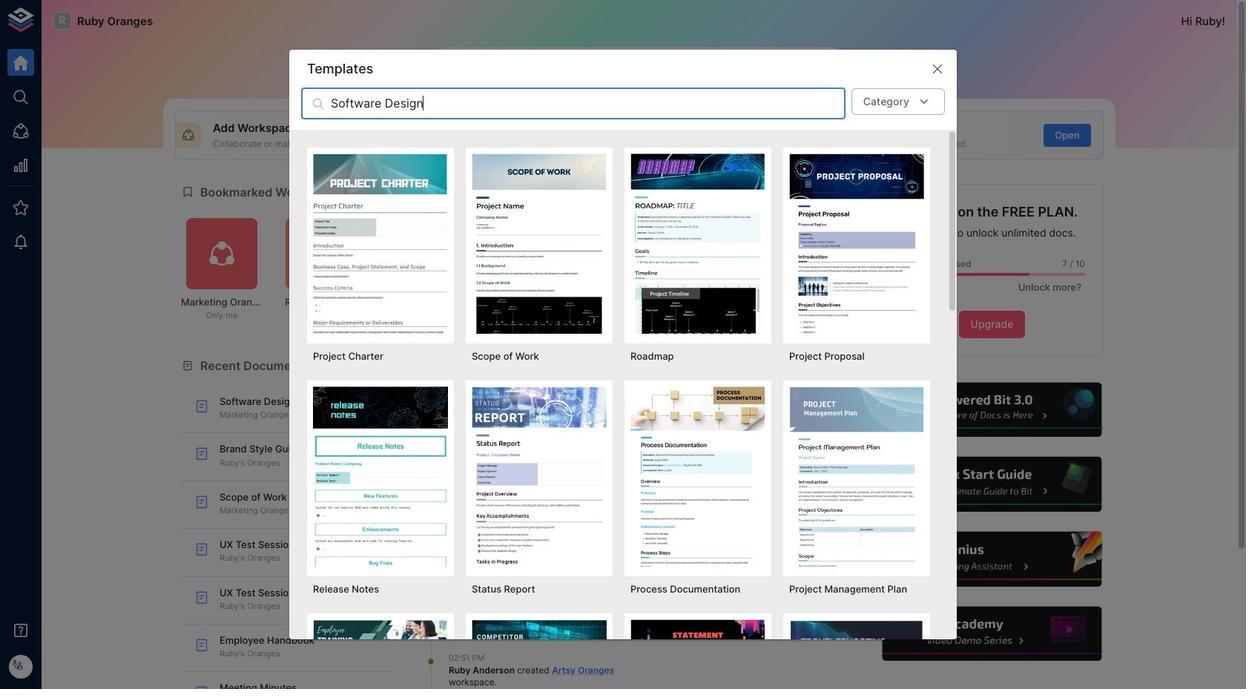 Task type: describe. For each thing, give the bounding box(es) containing it.
3 help image from the top
[[880, 530, 1104, 589]]

process documentation image
[[631, 386, 766, 566]]

statement of work image
[[631, 619, 766, 689]]

project charter image
[[313, 153, 448, 333]]

project management plan image
[[789, 386, 924, 566]]



Task type: locate. For each thing, give the bounding box(es) containing it.
Search Templates... text field
[[331, 88, 845, 119]]

4 help image from the top
[[880, 605, 1104, 663]]

scope of work image
[[472, 153, 607, 333]]

2 help image from the top
[[880, 455, 1104, 514]]

employee training manual image
[[313, 619, 448, 689]]

troubleshooting guide image
[[789, 619, 924, 689]]

project proposal image
[[789, 153, 924, 333]]

competitor research report image
[[472, 619, 607, 689]]

help image
[[880, 380, 1104, 439], [880, 455, 1104, 514], [880, 530, 1104, 589], [880, 605, 1104, 663]]

1 help image from the top
[[880, 380, 1104, 439]]

release notes image
[[313, 386, 448, 566]]

status report image
[[472, 386, 607, 566]]

roadmap image
[[631, 153, 766, 333]]

dialog
[[289, 50, 957, 689]]



Task type: vqa. For each thing, say whether or not it's contained in the screenshot.
'Meeting Agenda' image
no



